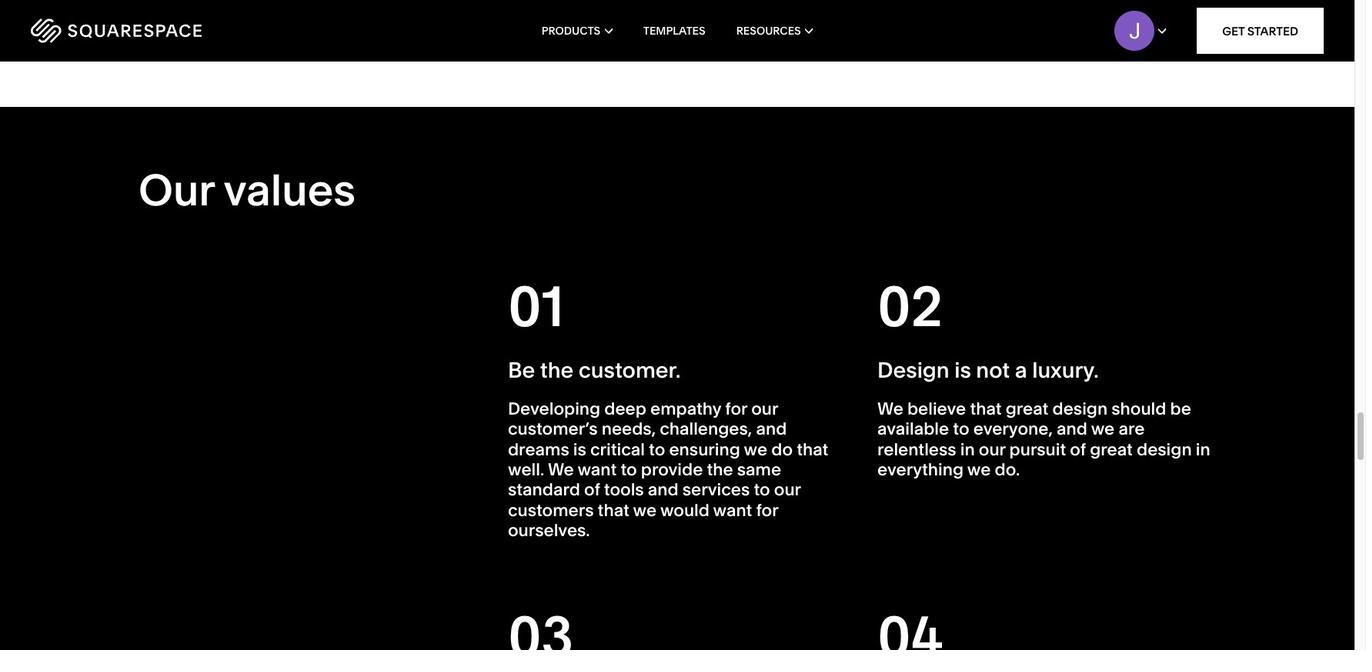 Task type: describe. For each thing, give the bounding box(es) containing it.
01
[[508, 272, 564, 340]]

believe
[[907, 399, 966, 419]]

of inside we believe that great design should be available to everyone, and we are relentless in our pursuit of great design in everything we do.
[[1070, 439, 1086, 460]]

available
[[877, 419, 949, 440]]

should
[[1112, 399, 1166, 419]]

templates link
[[643, 0, 705, 62]]

customer's
[[508, 419, 598, 440]]

well.
[[508, 459, 544, 480]]

get
[[1222, 23, 1245, 38]]

are
[[1119, 419, 1145, 440]]

templates
[[643, 24, 705, 38]]

ourselves.
[[508, 520, 590, 541]]

customers
[[508, 500, 594, 521]]

provide
[[641, 459, 703, 480]]

everyone,
[[973, 419, 1053, 440]]

0 vertical spatial the
[[540, 357, 574, 383]]

we left do.
[[967, 459, 991, 480]]

we believe that great design should be available to everyone, and we are relentless in our pursuit of great design in everything we do.
[[877, 399, 1210, 480]]

1 in from the left
[[960, 439, 975, 460]]

2 in from the left
[[1196, 439, 1210, 460]]

deep
[[604, 399, 646, 419]]

2 vertical spatial our
[[774, 480, 801, 501]]

developing
[[508, 399, 600, 419]]

a
[[1015, 357, 1027, 383]]

products button
[[542, 0, 612, 62]]

design
[[877, 357, 949, 383]]

we left do
[[744, 439, 767, 460]]

needs,
[[602, 419, 656, 440]]

dreams
[[508, 439, 569, 460]]

not
[[976, 357, 1010, 383]]

would
[[660, 500, 709, 521]]

1 vertical spatial great
[[1090, 439, 1133, 460]]

relentless
[[877, 439, 956, 460]]

our values
[[139, 164, 356, 216]]

1 vertical spatial for
[[756, 500, 778, 521]]

squarespace logo link
[[31, 18, 289, 43]]

tools
[[604, 480, 644, 501]]

to inside we believe that great design should be available to everyone, and we are relentless in our pursuit of great design in everything we do.
[[953, 419, 969, 440]]

we inside developing deep empathy for our customer's needs, challenges, and dreams is critical to ensuring we do that well. we want to provide the same standard of tools and services to our customers that we would want for ourselves.
[[548, 459, 574, 480]]

is inside developing deep empathy for our customer's needs, challenges, and dreams is critical to ensuring we do that well. we want to provide the same standard of tools and services to our customers that we would want for ourselves.
[[573, 439, 586, 460]]

ensuring
[[669, 439, 740, 460]]

our
[[139, 164, 214, 216]]

squarespace logo image
[[31, 18, 202, 43]]

1 vertical spatial that
[[797, 439, 828, 460]]

be
[[508, 357, 535, 383]]

developing deep empathy for our customer's needs, challenges, and dreams is critical to ensuring we do that well. we want to provide the same standard of tools and services to our customers that we would want for ourselves.
[[508, 399, 828, 541]]

0 vertical spatial our
[[751, 399, 778, 419]]

challenges,
[[660, 419, 752, 440]]

1 vertical spatial want
[[713, 500, 752, 521]]

that inside we believe that great design should be available to everyone, and we are relentless in our pursuit of great design in everything we do.
[[970, 399, 1002, 419]]

we inside we believe that great design should be available to everyone, and we are relentless in our pursuit of great design in everything we do.
[[877, 399, 903, 419]]

resources button
[[736, 0, 813, 62]]

0 vertical spatial for
[[725, 399, 747, 419]]

0 horizontal spatial design
[[1052, 399, 1108, 419]]

get started
[[1222, 23, 1298, 38]]

0 horizontal spatial want
[[578, 459, 617, 480]]

products
[[542, 24, 600, 38]]



Task type: locate. For each thing, give the bounding box(es) containing it.
we down design
[[877, 399, 903, 419]]

1 horizontal spatial great
[[1090, 439, 1133, 460]]

1 vertical spatial design
[[1137, 439, 1192, 460]]

get started link
[[1197, 8, 1324, 54]]

we right 'well.'
[[548, 459, 574, 480]]

0 horizontal spatial for
[[725, 399, 747, 419]]

1 horizontal spatial we
[[877, 399, 903, 419]]

we left are
[[1091, 419, 1115, 440]]

0 horizontal spatial great
[[1006, 399, 1048, 419]]

in left do.
[[960, 439, 975, 460]]

the right be
[[540, 357, 574, 383]]

want right would at bottom
[[713, 500, 752, 521]]

1 vertical spatial of
[[584, 480, 600, 501]]

of left the tools on the left bottom of the page
[[584, 480, 600, 501]]

0 vertical spatial is
[[954, 357, 971, 383]]

our inside we believe that great design should be available to everyone, and we are relentless in our pursuit of great design in everything we do.
[[979, 439, 1005, 460]]

our
[[751, 399, 778, 419], [979, 439, 1005, 460], [774, 480, 801, 501]]

and
[[756, 419, 787, 440], [1057, 419, 1087, 440], [648, 480, 679, 501]]

1 horizontal spatial and
[[756, 419, 787, 440]]

that down design is not a luxury.
[[970, 399, 1002, 419]]

to down needs,
[[621, 459, 637, 480]]

for
[[725, 399, 747, 419], [756, 500, 778, 521]]

0 vertical spatial great
[[1006, 399, 1048, 419]]

pursuit
[[1009, 439, 1066, 460]]

our down do
[[774, 480, 801, 501]]

to right services on the bottom
[[754, 480, 770, 501]]

started
[[1247, 23, 1298, 38]]

in right are
[[1196, 439, 1210, 460]]

in
[[960, 439, 975, 460], [1196, 439, 1210, 460]]

to right critical
[[649, 439, 665, 460]]

and up "same"
[[756, 419, 787, 440]]

for down "same"
[[756, 500, 778, 521]]

want down needs,
[[578, 459, 617, 480]]

of right "pursuit"
[[1070, 439, 1086, 460]]

same
[[737, 459, 781, 480]]

our up do
[[751, 399, 778, 419]]

1 vertical spatial we
[[548, 459, 574, 480]]

1 horizontal spatial design
[[1137, 439, 1192, 460]]

is left critical
[[573, 439, 586, 460]]

empathy
[[650, 399, 721, 419]]

0 horizontal spatial in
[[960, 439, 975, 460]]

0 vertical spatial that
[[970, 399, 1002, 419]]

0 vertical spatial design
[[1052, 399, 1108, 419]]

and right the tools on the left bottom of the page
[[648, 480, 679, 501]]

do
[[771, 439, 793, 460]]

1 horizontal spatial of
[[1070, 439, 1086, 460]]

0 horizontal spatial is
[[573, 439, 586, 460]]

0 vertical spatial want
[[578, 459, 617, 480]]

we left would at bottom
[[633, 500, 657, 521]]

of inside developing deep empathy for our customer's needs, challenges, and dreams is critical to ensuring we do that well. we want to provide the same standard of tools and services to our customers that we would want for ourselves.
[[584, 480, 600, 501]]

0 horizontal spatial we
[[548, 459, 574, 480]]

1 horizontal spatial that
[[797, 439, 828, 460]]

1 vertical spatial the
[[707, 459, 733, 480]]

1 vertical spatial is
[[573, 439, 586, 460]]

design down luxury.
[[1052, 399, 1108, 419]]

1 vertical spatial our
[[979, 439, 1005, 460]]

that down critical
[[598, 500, 629, 521]]

that
[[970, 399, 1002, 419], [797, 439, 828, 460], [598, 500, 629, 521]]

02
[[877, 272, 943, 340]]

1 horizontal spatial the
[[707, 459, 733, 480]]

and inside we believe that great design should be available to everyone, and we are relentless in our pursuit of great design in everything we do.
[[1057, 419, 1087, 440]]

for right the empathy
[[725, 399, 747, 419]]

is left the not
[[954, 357, 971, 383]]

2 vertical spatial that
[[598, 500, 629, 521]]

1 horizontal spatial in
[[1196, 439, 1210, 460]]

0 horizontal spatial the
[[540, 357, 574, 383]]

0 horizontal spatial and
[[648, 480, 679, 501]]

the
[[540, 357, 574, 383], [707, 459, 733, 480]]

and right the everyone, in the bottom of the page
[[1057, 419, 1087, 440]]

nyc office. image
[[508, 0, 1216, 45]]

0 vertical spatial of
[[1070, 439, 1086, 460]]

that right do
[[797, 439, 828, 460]]

design
[[1052, 399, 1108, 419], [1137, 439, 1192, 460]]

0 vertical spatial we
[[877, 399, 903, 419]]

critical
[[590, 439, 645, 460]]

our left "pursuit"
[[979, 439, 1005, 460]]

great down a
[[1006, 399, 1048, 419]]

resources
[[736, 24, 801, 38]]

great down should
[[1090, 439, 1133, 460]]

of
[[1070, 439, 1086, 460], [584, 480, 600, 501]]

to right available
[[953, 419, 969, 440]]

to
[[953, 419, 969, 440], [649, 439, 665, 460], [621, 459, 637, 480], [754, 480, 770, 501]]

is
[[954, 357, 971, 383], [573, 439, 586, 460]]

2 horizontal spatial and
[[1057, 419, 1087, 440]]

great
[[1006, 399, 1048, 419], [1090, 439, 1133, 460]]

2 horizontal spatial that
[[970, 399, 1002, 419]]

be
[[1170, 399, 1191, 419]]

1 horizontal spatial is
[[954, 357, 971, 383]]

1 horizontal spatial for
[[756, 500, 778, 521]]

we
[[1091, 419, 1115, 440], [744, 439, 767, 460], [967, 459, 991, 480], [633, 500, 657, 521]]

0 horizontal spatial that
[[598, 500, 629, 521]]

standard
[[508, 480, 580, 501]]

0 horizontal spatial of
[[584, 480, 600, 501]]

luxury.
[[1032, 357, 1099, 383]]

design is not a luxury.
[[877, 357, 1099, 383]]

want
[[578, 459, 617, 480], [713, 500, 752, 521]]

the inside developing deep empathy for our customer's needs, challenges, and dreams is critical to ensuring we do that well. we want to provide the same standard of tools and services to our customers that we would want for ourselves.
[[707, 459, 733, 480]]

be the customer.
[[508, 357, 681, 383]]

we
[[877, 399, 903, 419], [548, 459, 574, 480]]

the left "same"
[[707, 459, 733, 480]]

1 horizontal spatial want
[[713, 500, 752, 521]]

do.
[[995, 459, 1020, 480]]

services
[[682, 480, 750, 501]]

design down be
[[1137, 439, 1192, 460]]

customer.
[[579, 357, 681, 383]]

values
[[224, 164, 356, 216]]

everything
[[877, 459, 964, 480]]



Task type: vqa. For each thing, say whether or not it's contained in the screenshot.
LOCAL
no



